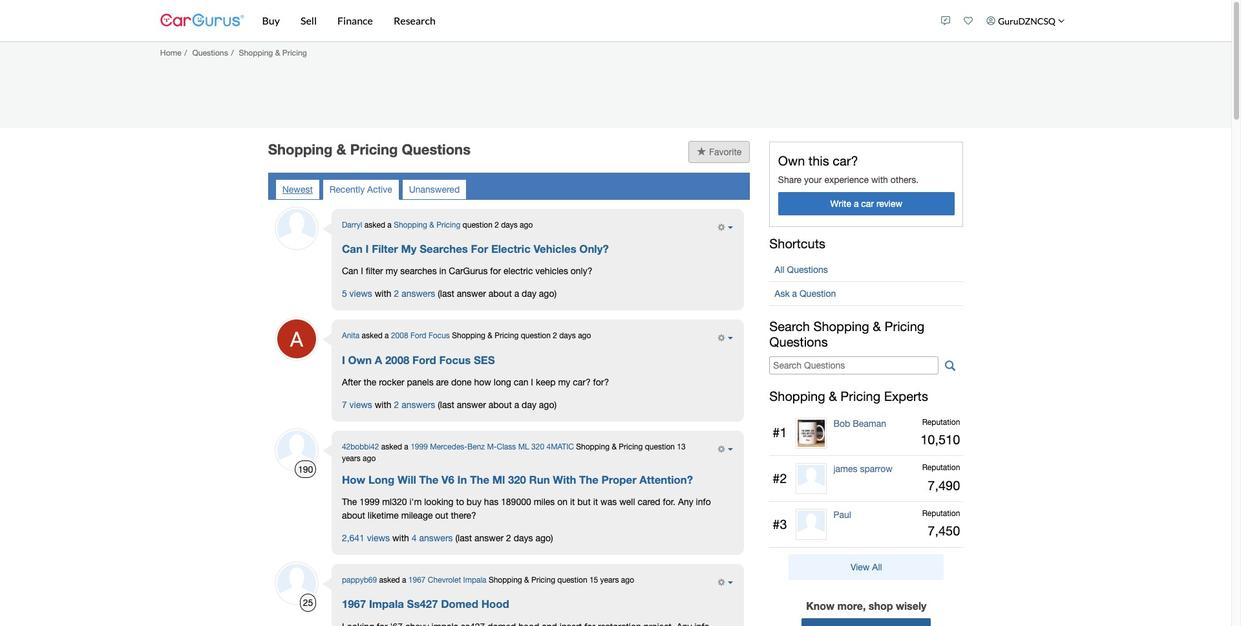 Task type: describe. For each thing, give the bounding box(es) containing it.
7,450
[[928, 523, 961, 538]]

years inside shopping & pricing             question             13 years ago
[[342, 454, 361, 463]]

all questions
[[775, 265, 828, 275]]

view all
[[851, 562, 883, 572]]

wisely
[[896, 599, 927, 612]]

pricing inside the search shopping & pricing questions
[[885, 319, 925, 334]]

can i filter my searches for electric vehicles only? link
[[342, 243, 609, 256]]

25
[[303, 597, 313, 608]]

42bobbi42
[[342, 442, 379, 451]]

days for ago
[[501, 220, 518, 229]]

question left 15
[[558, 576, 588, 585]]

pricing up bob beaman
[[841, 388, 881, 403]]

home
[[160, 48, 182, 57]]

answer for electric
[[457, 289, 486, 299]]

attention?
[[640, 473, 693, 486]]

questions down the cargurus logo homepage link
[[192, 48, 228, 57]]

(last for v6
[[456, 533, 472, 543]]

experience
[[825, 175, 869, 185]]

0 horizontal spatial 1967
[[342, 598, 366, 611]]

bob
[[834, 418, 851, 429]]

write a car review
[[831, 198, 903, 209]]

buy
[[467, 497, 482, 507]]

home / questions / shopping & pricing
[[160, 48, 307, 57]]

Search Questions text field
[[770, 357, 939, 375]]

i'm
[[410, 497, 422, 507]]

james sparrow
[[834, 464, 893, 474]]

question up keep
[[521, 331, 551, 340]]

ago) for electric
[[539, 289, 557, 299]]

sparrow
[[860, 464, 893, 474]]

asked for own
[[362, 331, 383, 340]]

#3
[[773, 517, 787, 531]]

a inside "link"
[[793, 289, 797, 299]]

views for long
[[367, 533, 390, 543]]

0 vertical spatial 1967
[[409, 576, 426, 585]]

sell button
[[290, 0, 327, 41]]

a left 2008 ford focus link
[[385, 331, 389, 340]]

car? inside 'own this car? share your experience with others.'
[[833, 153, 859, 168]]

asked for impala
[[379, 576, 400, 585]]

sell
[[301, 14, 317, 27]]

menu bar containing buy
[[244, 0, 935, 41]]

ml320
[[382, 497, 407, 507]]

v6
[[442, 473, 455, 486]]

well
[[620, 497, 635, 507]]

ask
[[775, 289, 790, 299]]

about for electric
[[489, 289, 512, 299]]

the up but
[[579, 473, 599, 486]]

2008 ford focus link
[[391, 331, 450, 340]]

days for ago)
[[514, 533, 533, 543]]

1 horizontal spatial impala
[[463, 576, 487, 585]]

how
[[474, 377, 491, 387]]

reputation 7,450
[[923, 509, 961, 538]]

anita link
[[342, 331, 360, 340]]

ago inside shopping & pricing             question             13 years ago
[[363, 454, 376, 463]]

a
[[375, 354, 382, 367]]

ml
[[493, 473, 505, 486]]

cared
[[638, 497, 661, 507]]

pappyb69 asked a 1967 chevrolet impala shopping & pricing             question             15 years ago
[[342, 576, 634, 585]]

active
[[367, 184, 392, 195]]

2 / from the left
[[231, 48, 234, 57]]

7,490
[[928, 478, 961, 493]]

panels
[[407, 377, 434, 387]]

research button
[[383, 0, 446, 41]]

vehicles
[[536, 266, 568, 276]]

2008 for a
[[391, 331, 408, 340]]

james
[[834, 464, 858, 474]]

keep
[[536, 377, 556, 387]]

shopping up the my
[[394, 220, 427, 229]]

question inside shopping & pricing             question             13 years ago
[[645, 442, 675, 451]]

0 vertical spatial my
[[386, 266, 398, 276]]

the right in
[[470, 473, 490, 486]]

#1
[[773, 425, 787, 440]]

0 horizontal spatial impala
[[369, 598, 404, 611]]

benz
[[468, 442, 485, 451]]

Favorite checkbox
[[689, 141, 750, 163]]

there?
[[451, 510, 477, 521]]

the left v6
[[419, 473, 439, 486]]

with inside 'own this car? share your experience with others.'
[[872, 175, 889, 185]]

focus for shopping
[[429, 331, 450, 340]]

liketime
[[368, 510, 399, 521]]

1 vertical spatial days
[[560, 331, 576, 340]]

but
[[578, 497, 591, 507]]

& inside the search shopping & pricing questions
[[873, 319, 881, 334]]

only?
[[580, 243, 609, 256]]

1967 chevrolet impala link
[[409, 576, 487, 585]]

2,641
[[342, 533, 365, 543]]

shopping inside shopping & pricing             question             13 years ago
[[576, 442, 610, 451]]

hood
[[482, 598, 510, 611]]

1967 impala ss427 domed hood
[[342, 598, 510, 611]]

questions inside "all questions" link
[[787, 265, 828, 275]]

was
[[601, 497, 617, 507]]

anita
[[342, 331, 360, 340]]

how long will the v6 in the ml 320 run with the proper attention?
[[342, 473, 693, 486]]

darryl
[[342, 220, 362, 229]]

2 answers link for ford
[[394, 400, 435, 410]]

long
[[494, 377, 511, 387]]

pricing up "ses"
[[495, 331, 519, 340]]

ask a question
[[775, 289, 836, 299]]

reputation for 7,490
[[923, 463, 961, 472]]

searches
[[420, 243, 468, 256]]

answers for v6
[[419, 533, 453, 543]]

shopping up hood on the bottom of page
[[489, 576, 522, 585]]

2 down the 1999 ml320 i'm looking to buy has 189000 miles on it but it was well cared for.  any info about liketime mileage out there?
[[506, 533, 511, 543]]

2 down rocker
[[394, 400, 399, 410]]

question up for
[[463, 220, 493, 229]]

in
[[439, 266, 447, 276]]

user icon image
[[987, 16, 996, 25]]

buy
[[262, 14, 280, 27]]

1 it from the left
[[570, 497, 575, 507]]

info
[[696, 497, 711, 507]]

this
[[809, 153, 830, 168]]

with
[[553, 473, 576, 486]]

looking
[[424, 497, 454, 507]]

class
[[497, 442, 516, 451]]

recently active
[[330, 184, 392, 195]]

anita asked a 2008 ford focus shopping & pricing             question             2 days ago
[[342, 331, 591, 340]]

darryl link
[[342, 220, 362, 229]]

beaman
[[853, 418, 887, 429]]

about inside the 1999 ml320 i'm looking to buy has 189000 miles on it but it was well cared for.  any info about liketime mileage out there?
[[342, 510, 365, 521]]

5
[[342, 289, 347, 299]]

know
[[807, 599, 835, 612]]

will
[[398, 473, 416, 486]]

electric
[[504, 266, 533, 276]]

shopping up "ses"
[[452, 331, 486, 340]]

2 answers link for searches
[[394, 289, 435, 299]]

unanswered
[[409, 184, 460, 195]]

mercedes-
[[430, 442, 468, 451]]

questions inside the search shopping & pricing questions
[[770, 335, 828, 349]]

electric
[[491, 243, 531, 256]]

gurudzncsq menu
[[935, 3, 1072, 39]]

2 up keep
[[553, 331, 557, 340]]

search
[[770, 319, 810, 334]]

on
[[558, 497, 568, 507]]

42bobbi42 asked a 1999 mercedes-benz m-class ml 320 4matic
[[342, 442, 574, 451]]



Task type: locate. For each thing, give the bounding box(es) containing it.
1 vertical spatial 2008
[[385, 354, 410, 367]]

pappyb69 link
[[342, 576, 377, 585]]

a up 1967 impala ss427 domed hood
[[402, 576, 406, 585]]

/ right questions link
[[231, 48, 234, 57]]

write a car review link
[[779, 192, 955, 215]]

experts
[[885, 388, 929, 403]]

can for can i filter my searches for electric vehicles only?
[[342, 243, 363, 256]]

answers for ford
[[402, 400, 435, 410]]

0 vertical spatial 2008
[[391, 331, 408, 340]]

(last
[[438, 289, 455, 299], [438, 400, 455, 410], [456, 533, 472, 543]]

focus for ses
[[439, 354, 471, 367]]

1999 left the 'mercedes-'
[[411, 442, 428, 451]]

0 vertical spatial answers
[[402, 289, 435, 299]]

2 right 5 views link
[[394, 289, 399, 299]]

car
[[862, 198, 874, 209]]

0 vertical spatial focus
[[429, 331, 450, 340]]

years right 15
[[601, 576, 619, 585]]

car? inside the recently active tab panel
[[573, 377, 591, 387]]

2 vertical spatial about
[[342, 510, 365, 521]]

1 vertical spatial views
[[350, 400, 372, 410]]

pricing up proper in the bottom of the page
[[619, 442, 643, 451]]

pricing inside shopping & pricing             question             13 years ago
[[619, 442, 643, 451]]

2 vertical spatial answer
[[475, 533, 504, 543]]

cargurus logo homepage link image
[[160, 2, 244, 39]]

add a car review image
[[942, 16, 951, 25]]

2 2 answers link from the top
[[394, 400, 435, 410]]

/
[[185, 48, 187, 57], [231, 48, 234, 57]]

0 vertical spatial can
[[342, 243, 363, 256]]

views right the "5"
[[350, 289, 372, 299]]

1999 up liketime
[[360, 497, 380, 507]]

2 vertical spatial views
[[367, 533, 390, 543]]

1 vertical spatial (last
[[438, 400, 455, 410]]

my
[[386, 266, 398, 276], [558, 377, 571, 387]]

pricing down the ask a question "link"
[[885, 319, 925, 334]]

day down the can
[[522, 400, 537, 410]]

answers for searches
[[402, 289, 435, 299]]

for?
[[593, 377, 609, 387]]

all
[[775, 265, 785, 275], [873, 562, 883, 572]]

190
[[298, 464, 313, 474]]

1 vertical spatial answers
[[402, 400, 435, 410]]

1 horizontal spatial 320
[[532, 442, 545, 451]]

2008 right a
[[385, 354, 410, 367]]

1 vertical spatial focus
[[439, 354, 471, 367]]

0 vertical spatial reputation
[[923, 418, 961, 427]]

3 reputation from the top
[[923, 509, 961, 518]]

chevrolet
[[428, 576, 461, 585]]

answer down the after  the rocker panels are done how long can i keep my car? for?
[[457, 400, 486, 410]]

own this car? share your experience with others.
[[779, 153, 919, 185]]

with down rocker
[[375, 400, 392, 410]]

day for electric
[[522, 289, 537, 299]]

can for can i filter my searches in cargurus for electric vehicles only?
[[342, 266, 358, 276]]

car? left for?
[[573, 377, 591, 387]]

(last down "in"
[[438, 289, 455, 299]]

2 answers link down searches
[[394, 289, 435, 299]]

1967 impala ss427 domed hood link
[[342, 598, 510, 611]]

1 vertical spatial ford
[[413, 354, 436, 367]]

how
[[342, 473, 366, 486]]

reputation for 10,510
[[923, 418, 961, 427]]

(last for ford
[[438, 400, 455, 410]]

the inside the 1999 ml320 i'm looking to buy has 189000 miles on it but it was well cared for.  any info about liketime mileage out there?
[[342, 497, 357, 507]]

for
[[471, 243, 488, 256]]

0 horizontal spatial all
[[775, 265, 785, 275]]

reputation for 7,450
[[923, 509, 961, 518]]

1 horizontal spatial years
[[601, 576, 619, 585]]

(last down are
[[438, 400, 455, 410]]

answer for the
[[475, 533, 504, 543]]

7
[[342, 400, 347, 410]]

0 vertical spatial years
[[342, 454, 361, 463]]

2 day from the top
[[522, 400, 537, 410]]

for
[[490, 266, 501, 276]]

answer down the cargurus
[[457, 289, 486, 299]]

1 horizontal spatial own
[[779, 153, 805, 168]]

home link
[[160, 48, 182, 57]]

0 horizontal spatial 320
[[508, 473, 526, 486]]

a down the can
[[515, 400, 519, 410]]

1 vertical spatial 1967
[[342, 598, 366, 611]]

0 vertical spatial 320
[[532, 442, 545, 451]]

questions up ask a question
[[787, 265, 828, 275]]

has
[[484, 497, 499, 507]]

1 horizontal spatial my
[[558, 377, 571, 387]]

2 reputation from the top
[[923, 463, 961, 472]]

1 reputation from the top
[[923, 418, 961, 427]]

1 vertical spatial 1999
[[360, 497, 380, 507]]

1 vertical spatial ago)
[[539, 400, 557, 410]]

reputation up 7,450
[[923, 509, 961, 518]]

own up share
[[779, 153, 805, 168]]

about for ses
[[489, 400, 512, 410]]

0 vertical spatial about
[[489, 289, 512, 299]]

for.
[[663, 497, 676, 507]]

own inside 'own this car? share your experience with others.'
[[779, 153, 805, 168]]

answers right 4
[[419, 533, 453, 543]]

after  the rocker panels are done how long can i keep my car? for?
[[342, 377, 609, 387]]

1 vertical spatial 2 answers link
[[394, 400, 435, 410]]

shopping up #1
[[770, 388, 826, 403]]

day for ses
[[522, 400, 537, 410]]

about down the "long"
[[489, 400, 512, 410]]

0 horizontal spatial years
[[342, 454, 361, 463]]

others.
[[891, 175, 919, 185]]

1 vertical spatial own
[[348, 354, 372, 367]]

after
[[342, 377, 361, 387]]

answers down searches
[[402, 289, 435, 299]]

ses
[[474, 354, 495, 367]]

shopping
[[239, 48, 273, 57], [268, 141, 333, 158], [394, 220, 427, 229], [814, 319, 870, 334], [452, 331, 486, 340], [770, 388, 826, 403], [576, 442, 610, 451], [489, 576, 522, 585]]

asked for i
[[365, 220, 385, 229]]

reputation inside reputation 10,510
[[923, 418, 961, 427]]

1 vertical spatial years
[[601, 576, 619, 585]]

can down darryl
[[342, 243, 363, 256]]

1 vertical spatial can
[[342, 266, 358, 276]]

0 horizontal spatial car?
[[573, 377, 591, 387]]

answer for ses
[[457, 400, 486, 410]]

years
[[342, 454, 361, 463], [601, 576, 619, 585]]

questions down 'search'
[[770, 335, 828, 349]]

1999 mercedes-benz m-class ml 320 4matic link
[[411, 442, 574, 451]]

asked right anita
[[362, 331, 383, 340]]

2 vertical spatial reputation
[[923, 509, 961, 518]]

my right keep
[[558, 377, 571, 387]]

2 vertical spatial (last
[[456, 533, 472, 543]]

bob beaman
[[834, 418, 887, 429]]

shopping up newest link
[[268, 141, 333, 158]]

&
[[275, 48, 280, 57], [337, 141, 346, 158], [430, 220, 434, 229], [873, 319, 881, 334], [488, 331, 493, 340], [829, 388, 837, 403], [612, 442, 617, 451], [524, 576, 529, 585]]

shopping down question
[[814, 319, 870, 334]]

pricing left 15
[[532, 576, 556, 585]]

2 vertical spatial answers
[[419, 533, 453, 543]]

questions link
[[192, 48, 228, 57]]

it right but
[[593, 497, 598, 507]]

a up the will
[[404, 442, 409, 451]]

answers
[[402, 289, 435, 299], [402, 400, 435, 410], [419, 533, 453, 543]]

0 vertical spatial day
[[522, 289, 537, 299]]

done
[[451, 377, 472, 387]]

views for i
[[350, 289, 372, 299]]

years down 42bobbi42 link
[[342, 454, 361, 463]]

it right on
[[570, 497, 575, 507]]

can
[[342, 243, 363, 256], [342, 266, 358, 276]]

views for own
[[350, 400, 372, 410]]

car? up experience
[[833, 153, 859, 168]]

& inside shopping & pricing             question             13 years ago
[[612, 442, 617, 451]]

answers down panels
[[402, 400, 435, 410]]

1 vertical spatial reputation
[[923, 463, 961, 472]]

question left 13
[[645, 442, 675, 451]]

1 2 answers link from the top
[[394, 289, 435, 299]]

0 vertical spatial 2 answers link
[[394, 289, 435, 299]]

1 horizontal spatial 1999
[[411, 442, 428, 451]]

shopping down buy dropdown button
[[239, 48, 273, 57]]

domed
[[441, 598, 479, 611]]

chevron down image
[[1058, 17, 1065, 24]]

0 horizontal spatial 1999
[[360, 497, 380, 507]]

0 vertical spatial (last
[[438, 289, 455, 299]]

189000
[[501, 497, 531, 507]]

7 views with 2 answers (last answer about a day ago)
[[342, 400, 557, 410]]

2,641 views with 4 answers (last answer 2 days ago)
[[342, 533, 553, 543]]

own left a
[[348, 354, 372, 367]]

review
[[877, 198, 903, 209]]

ford up panels
[[413, 354, 436, 367]]

recently active tab panel
[[275, 209, 744, 626]]

/ right the home
[[185, 48, 187, 57]]

shopping inside the search shopping & pricing questions
[[814, 319, 870, 334]]

ford for a
[[413, 354, 436, 367]]

1 vertical spatial car?
[[573, 377, 591, 387]]

questions up unanswered
[[402, 141, 471, 158]]

asked right 42bobbi42 link
[[381, 442, 402, 451]]

your
[[805, 175, 822, 185]]

all up ask
[[775, 265, 785, 275]]

can i filter my searches for electric vehicles only?
[[342, 243, 609, 256]]

question
[[800, 289, 836, 299]]

2008 up the 'i own a 2008 ford focus ses'
[[391, 331, 408, 340]]

with for can i filter my searches for electric vehicles only?
[[375, 289, 392, 299]]

0 vertical spatial days
[[501, 220, 518, 229]]

1 vertical spatial 320
[[508, 473, 526, 486]]

ago) down keep
[[539, 400, 557, 410]]

15
[[590, 576, 598, 585]]

miles
[[534, 497, 555, 507]]

can up the "5"
[[342, 266, 358, 276]]

2 answers link
[[394, 289, 435, 299], [394, 400, 435, 410]]

ford for a
[[411, 331, 427, 340]]

0 vertical spatial impala
[[463, 576, 487, 585]]

0 vertical spatial ago)
[[539, 289, 557, 299]]

2008
[[391, 331, 408, 340], [385, 354, 410, 367]]

finance
[[338, 14, 373, 27]]

1 vertical spatial impala
[[369, 598, 404, 611]]

reputation up 10,510
[[923, 418, 961, 427]]

0 vertical spatial answer
[[457, 289, 486, 299]]

1 / from the left
[[185, 48, 187, 57]]

0 horizontal spatial /
[[185, 48, 187, 57]]

0 vertical spatial own
[[779, 153, 805, 168]]

my right filter
[[386, 266, 398, 276]]

a up filter
[[388, 220, 392, 229]]

focus up done
[[439, 354, 471, 367]]

sort questions by tab list
[[275, 179, 467, 200]]

a right ask
[[793, 289, 797, 299]]

run
[[529, 473, 550, 486]]

with down filter
[[375, 289, 392, 299]]

how long will the v6 in the ml 320 run with the proper attention? link
[[342, 473, 693, 486]]

with for i own a 2008 ford focus ses
[[375, 400, 392, 410]]

2 vertical spatial days
[[514, 533, 533, 543]]

2 up electric
[[495, 220, 499, 229]]

pricing down sell popup button
[[283, 48, 307, 57]]

0 horizontal spatial my
[[386, 266, 398, 276]]

(last down there?
[[456, 533, 472, 543]]

focus up the 'i own a 2008 ford focus ses'
[[429, 331, 450, 340]]

own inside the recently active tab panel
[[348, 354, 372, 367]]

the down how on the bottom left of the page
[[342, 497, 357, 507]]

1 can from the top
[[342, 243, 363, 256]]

2008 for a
[[385, 354, 410, 367]]

reputation 7,490
[[923, 463, 961, 493]]

ford up the 'i own a 2008 ford focus ses'
[[411, 331, 427, 340]]

1967 down pappyb69 link
[[342, 598, 366, 611]]

1967 up ss427
[[409, 576, 426, 585]]

all questions link
[[770, 258, 964, 282]]

1 vertical spatial all
[[873, 562, 883, 572]]

1 vertical spatial my
[[558, 377, 571, 387]]

reputation up 7,490
[[923, 463, 961, 472]]

ago) down the 1999 ml320 i'm looking to buy has 189000 miles on it but it was well cared for.  any info about liketime mileage out there?
[[536, 533, 553, 543]]

a down electric
[[515, 289, 519, 299]]

the
[[364, 377, 377, 387]]

saved cars image
[[965, 16, 974, 25]]

1967
[[409, 576, 426, 585], [342, 598, 366, 611]]

all inside "view all" 'link'
[[873, 562, 883, 572]]

favorite
[[709, 147, 742, 157]]

0 vertical spatial views
[[350, 289, 372, 299]]

unanswered link
[[402, 179, 467, 200]]

ago) for ses
[[539, 400, 557, 410]]

320 inside how long will the v6 in the ml 320 run with the proper attention? link
[[508, 473, 526, 486]]

pricing up 'sort questions by' tab list
[[350, 141, 398, 158]]

with left others.
[[872, 175, 889, 185]]

0 vertical spatial 1999
[[411, 442, 428, 451]]

1999 inside the 1999 ml320 i'm looking to buy has 189000 miles on it but it was well cared for.  any info about liketime mileage out there?
[[360, 497, 380, 507]]

mileage
[[401, 510, 433, 521]]

with
[[872, 175, 889, 185], [375, 289, 392, 299], [375, 400, 392, 410], [393, 533, 409, 543]]

shopping & pricing experts
[[770, 388, 929, 403]]

any
[[678, 497, 694, 507]]

1 horizontal spatial /
[[231, 48, 234, 57]]

long
[[369, 473, 395, 486]]

my
[[401, 243, 417, 256]]

1 horizontal spatial car?
[[833, 153, 859, 168]]

answer down there?
[[475, 533, 504, 543]]

all right view
[[873, 562, 883, 572]]

car?
[[833, 153, 859, 168], [573, 377, 591, 387]]

0 vertical spatial all
[[775, 265, 785, 275]]

2 answers link down panels
[[394, 400, 435, 410]]

only?
[[571, 266, 593, 276]]

a left car
[[854, 198, 859, 209]]

0 vertical spatial ford
[[411, 331, 427, 340]]

0 horizontal spatial it
[[570, 497, 575, 507]]

about down "for"
[[489, 289, 512, 299]]

with left 4
[[393, 533, 409, 543]]

impala left ss427
[[369, 598, 404, 611]]

(last for searches
[[438, 289, 455, 299]]

shopping & pricing link
[[394, 220, 461, 229]]

views right "7"
[[350, 400, 372, 410]]

0 horizontal spatial own
[[348, 354, 372, 367]]

answer
[[457, 289, 486, 299], [457, 400, 486, 410], [475, 533, 504, 543]]

1 horizontal spatial it
[[593, 497, 598, 507]]

4matic
[[547, 442, 574, 451]]

asked right pappyb69
[[379, 576, 400, 585]]

1 vertical spatial answer
[[457, 400, 486, 410]]

all inside "all questions" link
[[775, 265, 785, 275]]

asked for long
[[381, 442, 402, 451]]

1 vertical spatial about
[[489, 400, 512, 410]]

a
[[854, 198, 859, 209], [388, 220, 392, 229], [793, 289, 797, 299], [515, 289, 519, 299], [385, 331, 389, 340], [515, 400, 519, 410], [404, 442, 409, 451], [402, 576, 406, 585]]

about up 2,641
[[342, 510, 365, 521]]

2 vertical spatial ago)
[[536, 533, 553, 543]]

2 it from the left
[[593, 497, 598, 507]]

1 horizontal spatial all
[[873, 562, 883, 572]]

newest
[[282, 184, 313, 195]]

shortcuts menu
[[770, 258, 964, 306]]

menu bar
[[244, 0, 935, 41]]

asked right darryl
[[365, 220, 385, 229]]

1 day from the top
[[522, 289, 537, 299]]

impala up domed
[[463, 576, 487, 585]]

1 horizontal spatial 1967
[[409, 576, 426, 585]]

asked
[[365, 220, 385, 229], [362, 331, 383, 340], [381, 442, 402, 451], [379, 576, 400, 585]]

ago) down vehicles
[[539, 289, 557, 299]]

1999
[[411, 442, 428, 451], [360, 497, 380, 507]]

1 vertical spatial day
[[522, 400, 537, 410]]

views down liketime
[[367, 533, 390, 543]]

with for how long will the v6 in the ml 320 run with the proper attention?
[[393, 533, 409, 543]]

pricing up "searches" in the left of the page
[[437, 220, 461, 229]]

day down electric
[[522, 289, 537, 299]]

0 vertical spatial car?
[[833, 153, 859, 168]]

2 can from the top
[[342, 266, 358, 276]]



Task type: vqa. For each thing, say whether or not it's contained in the screenshot.
7,450's Reputation
yes



